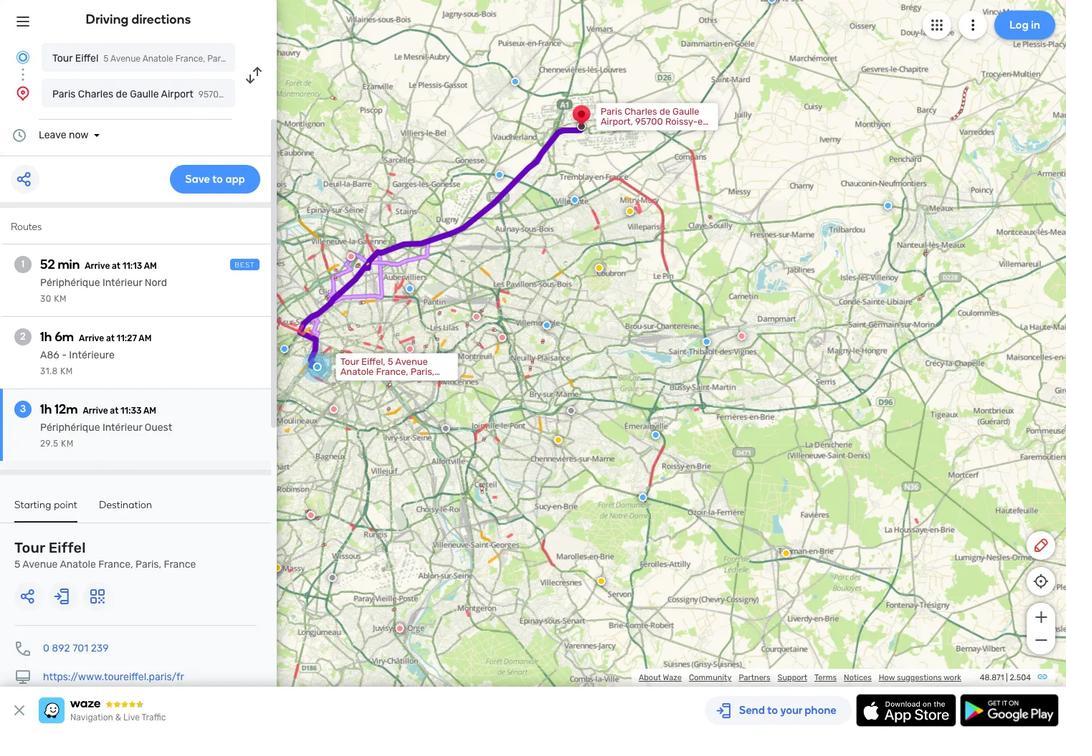 Task type: locate. For each thing, give the bounding box(es) containing it.
km inside a86 - intérieure 31.8 km
[[60, 366, 73, 376]]

km inside périphérique intérieur nord 30 km
[[54, 294, 67, 304]]

partners
[[739, 673, 770, 683]]

1 vertical spatial de
[[660, 106, 670, 117]]

waze
[[663, 673, 682, 683]]

1 vertical spatial police image
[[406, 284, 414, 293]]

1 horizontal spatial tour
[[52, 52, 73, 65]]

destination button
[[99, 499, 152, 521]]

at inside 1h 12m arrive at 11:33 am
[[110, 406, 119, 416]]

de left airport
[[116, 88, 127, 100]]

0 vertical spatial de
[[116, 88, 127, 100]]

accident image
[[567, 406, 575, 415], [328, 573, 337, 582]]

0 892 701 239
[[43, 642, 109, 655]]

point
[[54, 499, 77, 511]]

2 intérieur from the top
[[102, 422, 142, 434]]

2 horizontal spatial tour
[[340, 356, 359, 367]]

police image
[[570, 196, 579, 204], [406, 284, 414, 293]]

paris
[[52, 88, 76, 100], [601, 106, 622, 117]]

at left 11:27
[[106, 333, 115, 343]]

police image
[[768, 0, 776, 3], [511, 77, 520, 86], [495, 170, 504, 179], [884, 201, 892, 210], [543, 321, 551, 330], [702, 338, 711, 346], [280, 345, 289, 353], [651, 431, 660, 439], [639, 493, 647, 502]]

charles for paris charles de gaulle airport, 95700 roissy-en- france, france
[[624, 106, 657, 117]]

0 vertical spatial intérieur
[[102, 277, 142, 289]]

am inside 52 min arrive at 11:13 am
[[144, 261, 157, 271]]

1 périphérique from the top
[[40, 277, 100, 289]]

95700
[[635, 116, 663, 127]]

1 vertical spatial hazard image
[[782, 549, 791, 558]]

airport,
[[601, 116, 633, 127]]

at inside 52 min arrive at 11:13 am
[[112, 261, 120, 271]]

52
[[40, 257, 55, 272]]

0 horizontal spatial accident image
[[328, 573, 337, 582]]

0 vertical spatial arrive
[[85, 261, 110, 271]]

gaulle inside paris charles de gaulle airport 'button'
[[130, 88, 159, 100]]

tour left eiffel,
[[340, 356, 359, 367]]

0 vertical spatial at
[[112, 261, 120, 271]]

arrive inside 1h 12m arrive at 11:33 am
[[83, 406, 108, 416]]

1 horizontal spatial road closed image
[[396, 624, 404, 633]]

tour eiffel, 5 avenue anatole france, paris, france
[[340, 356, 435, 387]]

accident image
[[441, 424, 450, 433]]

eiffel down driving on the top left of the page
[[75, 52, 98, 65]]

tour eiffel 5 avenue anatole france, paris, france
[[52, 52, 259, 65], [14, 539, 196, 571]]

https://www.toureiffel.paris/fr link
[[43, 671, 184, 683]]

airport
[[161, 88, 193, 100]]

11:13
[[122, 261, 142, 271]]

am for 12m
[[143, 406, 156, 416]]

eiffel
[[75, 52, 98, 65], [49, 539, 86, 556]]

eiffel down starting point button
[[49, 539, 86, 556]]

2 vertical spatial at
[[110, 406, 119, 416]]

intérieur down 11:33
[[102, 422, 142, 434]]

support
[[778, 673, 807, 683]]

périphérique inside "périphérique intérieur ouest 29.5 km"
[[40, 422, 100, 434]]

gaulle left airport
[[130, 88, 159, 100]]

1 horizontal spatial hazard image
[[782, 549, 791, 558]]

hazard image
[[595, 264, 603, 272], [554, 436, 563, 444], [273, 563, 282, 572], [597, 577, 606, 586]]

1 vertical spatial km
[[60, 366, 73, 376]]

am right 11:33
[[143, 406, 156, 416]]

clock image
[[11, 127, 28, 144]]

1 1h from the top
[[40, 329, 52, 345]]

1 horizontal spatial de
[[660, 106, 670, 117]]

2 horizontal spatial avenue
[[395, 356, 428, 367]]

1 vertical spatial intérieur
[[102, 422, 142, 434]]

1 horizontal spatial charles
[[624, 106, 657, 117]]

0 892 701 239 link
[[43, 642, 109, 655]]

avenue up the paris charles de gaulle airport
[[110, 54, 141, 64]]

0 horizontal spatial road closed image
[[347, 252, 355, 261]]

current location image
[[14, 49, 32, 66]]

intérieure
[[69, 349, 115, 361]]

1h for 1h 12m
[[40, 402, 52, 417]]

gaulle
[[130, 88, 159, 100], [673, 106, 699, 117]]

701
[[73, 642, 88, 655]]

de for airport,
[[660, 106, 670, 117]]

5
[[103, 54, 109, 64], [388, 356, 393, 367], [14, 559, 20, 571]]

road closed image
[[472, 312, 481, 321], [738, 332, 746, 340], [406, 345, 414, 353], [330, 405, 338, 414], [307, 511, 315, 520], [396, 623, 404, 632]]

intérieur
[[102, 277, 142, 289], [102, 422, 142, 434]]

2.504
[[1010, 673, 1031, 683]]

paris up leave now
[[52, 88, 76, 100]]

0 vertical spatial 1h
[[40, 329, 52, 345]]

charles
[[78, 88, 113, 100], [624, 106, 657, 117]]

2 périphérique from the top
[[40, 422, 100, 434]]

ouest
[[145, 422, 172, 434]]

0 vertical spatial périphérique
[[40, 277, 100, 289]]

anatole
[[142, 54, 173, 64], [340, 366, 374, 377], [60, 559, 96, 571]]

france inside the paris charles de gaulle airport, 95700 roissy-en- france, france
[[635, 126, 665, 137]]

charles for paris charles de gaulle airport
[[78, 88, 113, 100]]

min
[[58, 257, 80, 272]]

0 vertical spatial am
[[144, 261, 157, 271]]

périphérique for min
[[40, 277, 100, 289]]

0 horizontal spatial gaulle
[[130, 88, 159, 100]]

2
[[20, 331, 26, 343]]

community link
[[689, 673, 732, 683]]

driving directions
[[86, 11, 191, 27]]

de inside the paris charles de gaulle airport, 95700 roissy-en- france, france
[[660, 106, 670, 117]]

roissy-
[[665, 116, 698, 127]]

at left 11:13
[[112, 261, 120, 271]]

5 down starting point button
[[14, 559, 20, 571]]

0 vertical spatial km
[[54, 294, 67, 304]]

périphérique
[[40, 277, 100, 289], [40, 422, 100, 434]]

am right 11:27
[[139, 333, 152, 343]]

0 vertical spatial paris,
[[207, 54, 229, 64]]

2 vertical spatial tour
[[14, 539, 45, 556]]

partners link
[[739, 673, 770, 683]]

1 vertical spatial gaulle
[[673, 106, 699, 117]]

1 vertical spatial anatole
[[340, 366, 374, 377]]

5 up the paris charles de gaulle airport
[[103, 54, 109, 64]]

1 horizontal spatial paris
[[601, 106, 622, 117]]

2 1h from the top
[[40, 402, 52, 417]]

gaulle inside the paris charles de gaulle airport, 95700 roissy-en- france, france
[[673, 106, 699, 117]]

0
[[43, 642, 49, 655]]

0 vertical spatial accident image
[[567, 406, 575, 415]]

1 vertical spatial eiffel
[[49, 539, 86, 556]]

intérieur inside périphérique intérieur nord 30 km
[[102, 277, 142, 289]]

0 horizontal spatial hazard image
[[626, 207, 634, 216]]

1 horizontal spatial police image
[[570, 196, 579, 204]]

0 horizontal spatial tour
[[14, 539, 45, 556]]

at for 12m
[[110, 406, 119, 416]]

1 vertical spatial road closed image
[[498, 333, 507, 342]]

km for 12m
[[61, 439, 74, 449]]

arrive up intérieure
[[79, 333, 104, 343]]

km
[[54, 294, 67, 304], [60, 366, 73, 376], [61, 439, 74, 449]]

tour right current location icon
[[52, 52, 73, 65]]

de left en-
[[660, 106, 670, 117]]

1 vertical spatial avenue
[[395, 356, 428, 367]]

paris inside 'button'
[[52, 88, 76, 100]]

avenue down starting point button
[[22, 559, 58, 571]]

1h left "6m"
[[40, 329, 52, 345]]

0 vertical spatial charles
[[78, 88, 113, 100]]

de inside 'button'
[[116, 88, 127, 100]]

intérieur down 11:13
[[102, 277, 142, 289]]

1 vertical spatial arrive
[[79, 333, 104, 343]]

paris left 95700 on the top right of the page
[[601, 106, 622, 117]]

anatole inside tour eiffel, 5 avenue anatole france, paris, france
[[340, 366, 374, 377]]

paris for paris charles de gaulle airport
[[52, 88, 76, 100]]

km inside "périphérique intérieur ouest 29.5 km"
[[61, 439, 74, 449]]

paris,
[[207, 54, 229, 64], [411, 366, 435, 377], [136, 559, 161, 571]]

1 vertical spatial 5
[[388, 356, 393, 367]]

1 vertical spatial charles
[[624, 106, 657, 117]]

0 horizontal spatial de
[[116, 88, 127, 100]]

live
[[123, 713, 140, 723]]

0 vertical spatial gaulle
[[130, 88, 159, 100]]

tour eiffel 5 avenue anatole france, paris, france down destination button
[[14, 539, 196, 571]]

1 vertical spatial paris
[[601, 106, 622, 117]]

0 vertical spatial paris
[[52, 88, 76, 100]]

0 horizontal spatial anatole
[[60, 559, 96, 571]]

1 vertical spatial périphérique
[[40, 422, 100, 434]]

0 horizontal spatial charles
[[78, 88, 113, 100]]

0 horizontal spatial paris
[[52, 88, 76, 100]]

intérieur for 1h 12m
[[102, 422, 142, 434]]

am inside 1h 6m arrive at 11:27 am
[[139, 333, 152, 343]]

1 horizontal spatial avenue
[[110, 54, 141, 64]]

gaulle for airport,
[[673, 106, 699, 117]]

at left 11:33
[[110, 406, 119, 416]]

paris charles de gaulle airport, 95700 roissy-en- france, france
[[601, 106, 713, 137]]

2 horizontal spatial paris,
[[411, 366, 435, 377]]

charles inside 'button'
[[78, 88, 113, 100]]

arrive up "périphérique intérieur ouest 29.5 km" at the bottom left
[[83, 406, 108, 416]]

31.8
[[40, 366, 58, 376]]

2 vertical spatial 5
[[14, 559, 20, 571]]

2 vertical spatial km
[[61, 439, 74, 449]]

0 vertical spatial avenue
[[110, 54, 141, 64]]

2 vertical spatial paris,
[[136, 559, 161, 571]]

km right 30
[[54, 294, 67, 304]]

x image
[[11, 702, 28, 719]]

0 vertical spatial road closed image
[[347, 252, 355, 261]]

hazard image
[[626, 207, 634, 216], [782, 549, 791, 558]]

arrive inside 52 min arrive at 11:13 am
[[85, 261, 110, 271]]

road closed image
[[347, 252, 355, 261], [498, 333, 507, 342], [396, 624, 404, 633]]

1 vertical spatial at
[[106, 333, 115, 343]]

tour eiffel 5 avenue anatole france, paris, france up paris charles de gaulle airport 'button'
[[52, 52, 259, 65]]

avenue right eiffel,
[[395, 356, 428, 367]]

tour
[[52, 52, 73, 65], [340, 356, 359, 367], [14, 539, 45, 556]]

charles up now
[[78, 88, 113, 100]]

892
[[52, 642, 70, 655]]

périphérique inside périphérique intérieur nord 30 km
[[40, 277, 100, 289]]

france
[[232, 54, 259, 64], [635, 126, 665, 137], [340, 376, 370, 387], [164, 559, 196, 571]]

1h 6m arrive at 11:27 am
[[40, 329, 152, 345]]

call image
[[14, 640, 32, 657]]

tour down starting point button
[[14, 539, 45, 556]]

paris charles de gaulle airport button
[[42, 79, 235, 108]]

0 horizontal spatial avenue
[[22, 559, 58, 571]]

am inside 1h 12m arrive at 11:33 am
[[143, 406, 156, 416]]

de
[[116, 88, 127, 100], [660, 106, 670, 117]]

0 vertical spatial anatole
[[142, 54, 173, 64]]

arrive up périphérique intérieur nord 30 km on the top of the page
[[85, 261, 110, 271]]

arrive inside 1h 6m arrive at 11:27 am
[[79, 333, 104, 343]]

charles left roissy-
[[624, 106, 657, 117]]

am for 6m
[[139, 333, 152, 343]]

at inside 1h 6m arrive at 11:27 am
[[106, 333, 115, 343]]

0 vertical spatial tour
[[52, 52, 73, 65]]

france, inside the paris charles de gaulle airport, 95700 roissy-en- france, france
[[601, 126, 633, 137]]

périphérique down min
[[40, 277, 100, 289]]

1 horizontal spatial 5
[[103, 54, 109, 64]]

5 right eiffel,
[[388, 356, 393, 367]]

km down -
[[60, 366, 73, 376]]

0 horizontal spatial paris,
[[136, 559, 161, 571]]

0 horizontal spatial police image
[[406, 284, 414, 293]]

charles inside the paris charles de gaulle airport, 95700 roissy-en- france, france
[[624, 106, 657, 117]]

1 vertical spatial am
[[139, 333, 152, 343]]

intérieur for 52 min
[[102, 277, 142, 289]]

arrive
[[85, 261, 110, 271], [79, 333, 104, 343], [83, 406, 108, 416]]

gaulle right 95700 on the top right of the page
[[673, 106, 699, 117]]

am up the nord
[[144, 261, 157, 271]]

km right 29.5
[[61, 439, 74, 449]]

about
[[639, 673, 661, 683]]

notices
[[844, 673, 872, 683]]

11:33
[[120, 406, 142, 416]]

2 vertical spatial avenue
[[22, 559, 58, 571]]

1 vertical spatial tour
[[340, 356, 359, 367]]

france,
[[175, 54, 205, 64], [601, 126, 633, 137], [376, 366, 408, 377], [98, 559, 133, 571]]

avenue
[[110, 54, 141, 64], [395, 356, 428, 367], [22, 559, 58, 571]]

2 horizontal spatial anatole
[[340, 366, 374, 377]]

48.871 | 2.504
[[980, 673, 1031, 683]]

1 horizontal spatial gaulle
[[673, 106, 699, 117]]

1h
[[40, 329, 52, 345], [40, 402, 52, 417]]

2 vertical spatial arrive
[[83, 406, 108, 416]]

2 vertical spatial am
[[143, 406, 156, 416]]

1 vertical spatial 1h
[[40, 402, 52, 417]]

tour inside tour eiffel, 5 avenue anatole france, paris, france
[[340, 356, 359, 367]]

périphérique down 12m
[[40, 422, 100, 434]]

1h left 12m
[[40, 402, 52, 417]]

leave
[[39, 129, 66, 141]]

starting point button
[[14, 499, 77, 523]]

paris inside the paris charles de gaulle airport, 95700 roissy-en- france, france
[[601, 106, 622, 117]]

about waze community partners support terms notices how suggestions work
[[639, 673, 961, 683]]

paris, inside tour eiffel, 5 avenue anatole france, paris, france
[[411, 366, 435, 377]]

1 intérieur from the top
[[102, 277, 142, 289]]

1 horizontal spatial accident image
[[567, 406, 575, 415]]

intérieur inside "périphérique intérieur ouest 29.5 km"
[[102, 422, 142, 434]]

1 vertical spatial paris,
[[411, 366, 435, 377]]

am
[[144, 261, 157, 271], [139, 333, 152, 343], [143, 406, 156, 416]]

1h 12m arrive at 11:33 am
[[40, 402, 156, 417]]

at
[[112, 261, 120, 271], [106, 333, 115, 343], [110, 406, 119, 416]]

2 horizontal spatial 5
[[388, 356, 393, 367]]

france inside tour eiffel, 5 avenue anatole france, paris, france
[[340, 376, 370, 387]]



Task type: vqa. For each thing, say whether or not it's contained in the screenshot.
Starting point at left bottom
yes



Task type: describe. For each thing, give the bounding box(es) containing it.
239
[[91, 642, 109, 655]]

52 min arrive at 11:13 am
[[40, 257, 157, 272]]

-
[[62, 349, 67, 361]]

29.5
[[40, 439, 58, 449]]

traffic
[[142, 713, 166, 723]]

1
[[21, 258, 25, 270]]

0 vertical spatial hazard image
[[626, 207, 634, 216]]

30
[[40, 294, 52, 304]]

suggestions
[[897, 673, 942, 683]]

de for airport
[[116, 88, 127, 100]]

at for 6m
[[106, 333, 115, 343]]

0 vertical spatial police image
[[570, 196, 579, 204]]

eiffel,
[[361, 356, 385, 367]]

zoom out image
[[1032, 632, 1050, 649]]

1 vertical spatial accident image
[[328, 573, 337, 582]]

2 vertical spatial road closed image
[[396, 624, 404, 633]]

notices link
[[844, 673, 872, 683]]

1h for 1h 6m
[[40, 329, 52, 345]]

gaulle for airport
[[130, 88, 159, 100]]

computer image
[[14, 669, 32, 686]]

km for min
[[54, 294, 67, 304]]

now
[[69, 129, 89, 141]]

navigation
[[70, 713, 113, 723]]

2 horizontal spatial road closed image
[[498, 333, 507, 342]]

0 horizontal spatial 5
[[14, 559, 20, 571]]

km for 6m
[[60, 366, 73, 376]]

directions
[[132, 11, 191, 27]]

0 vertical spatial tour eiffel 5 avenue anatole france, paris, france
[[52, 52, 259, 65]]

périphérique intérieur ouest 29.5 km
[[40, 422, 172, 449]]

support link
[[778, 673, 807, 683]]

navigation & live traffic
[[70, 713, 166, 723]]

paris for paris charles de gaulle airport, 95700 roissy-en- france, france
[[601, 106, 622, 117]]

&
[[115, 713, 121, 723]]

at for min
[[112, 261, 120, 271]]

a86
[[40, 349, 59, 361]]

location image
[[14, 85, 32, 102]]

48.871
[[980, 673, 1004, 683]]

am for min
[[144, 261, 157, 271]]

arrive for 1h 12m
[[83, 406, 108, 416]]

france, inside tour eiffel, 5 avenue anatole france, paris, france
[[376, 366, 408, 377]]

terms link
[[814, 673, 837, 683]]

destination
[[99, 499, 152, 511]]

starting
[[14, 499, 51, 511]]

work
[[944, 673, 961, 683]]

starting point
[[14, 499, 77, 511]]

how
[[879, 673, 895, 683]]

3
[[20, 403, 26, 415]]

best
[[235, 261, 255, 270]]

routes
[[11, 221, 42, 233]]

en-
[[698, 116, 713, 127]]

zoom in image
[[1032, 609, 1050, 626]]

périphérique for 12m
[[40, 422, 100, 434]]

https://www.toureiffel.paris/fr
[[43, 671, 184, 683]]

1 horizontal spatial paris,
[[207, 54, 229, 64]]

1 horizontal spatial anatole
[[142, 54, 173, 64]]

nord
[[145, 277, 167, 289]]

arrive for 52 min
[[85, 261, 110, 271]]

leave now
[[39, 129, 89, 141]]

how suggestions work link
[[879, 673, 961, 683]]

arrive for 1h 6m
[[79, 333, 104, 343]]

6m
[[55, 329, 74, 345]]

driving
[[86, 11, 129, 27]]

paris charles de gaulle airport
[[52, 88, 193, 100]]

about waze link
[[639, 673, 682, 683]]

périphérique intérieur nord 30 km
[[40, 277, 167, 304]]

11:27
[[117, 333, 137, 343]]

avenue inside tour eiffel, 5 avenue anatole france, paris, france
[[395, 356, 428, 367]]

0 vertical spatial eiffel
[[75, 52, 98, 65]]

|
[[1006, 673, 1008, 683]]

community
[[689, 673, 732, 683]]

2 vertical spatial anatole
[[60, 559, 96, 571]]

a86 - intérieure 31.8 km
[[40, 349, 115, 376]]

1 vertical spatial tour eiffel 5 avenue anatole france, paris, france
[[14, 539, 196, 571]]

terms
[[814, 673, 837, 683]]

0 vertical spatial 5
[[103, 54, 109, 64]]

pencil image
[[1032, 537, 1050, 554]]

12m
[[55, 402, 78, 417]]

link image
[[1037, 671, 1048, 683]]

5 inside tour eiffel, 5 avenue anatole france, paris, france
[[388, 356, 393, 367]]



